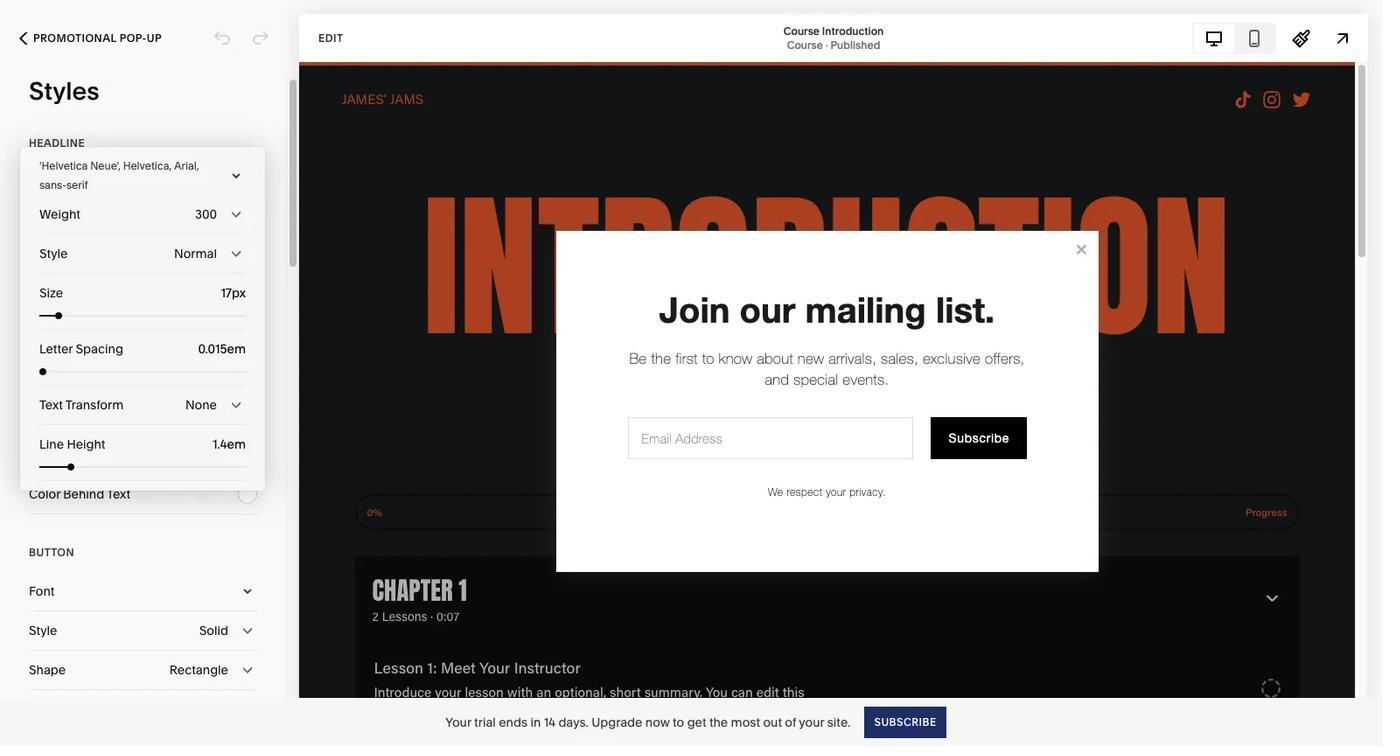 Task type: vqa. For each thing, say whether or not it's contained in the screenshot.
headline
yes



Task type: locate. For each thing, give the bounding box(es) containing it.
text right behind
[[107, 487, 130, 502]]

2 vertical spatial color button
[[29, 436, 257, 474]]

tab list
[[1195, 24, 1275, 52]]

course left 'introduction'
[[784, 24, 820, 37]]

0 vertical spatial font
[[29, 174, 55, 190]]

1 vertical spatial font button
[[29, 299, 257, 338]]

4 color from the top
[[29, 487, 60, 502]]

font for body
[[29, 311, 55, 326]]

1 vertical spatial text
[[107, 487, 130, 502]]

color button down 'helvetica neue', helvetica, arial, sans-serif
[[29, 202, 257, 241]]

1 color from the top
[[29, 214, 61, 229]]

color up style
[[29, 214, 61, 229]]

1 font from the top
[[29, 174, 55, 190]]

course
[[784, 24, 820, 37], [787, 38, 824, 51]]

None range field
[[39, 312, 246, 319], [39, 368, 246, 375], [39, 464, 246, 471], [39, 312, 246, 319], [39, 368, 246, 375], [39, 464, 246, 471]]

3 font button from the top
[[29, 572, 257, 611]]

font down 'helvetica
[[29, 174, 55, 190]]

2 vertical spatial font
[[29, 584, 55, 600]]

edit
[[319, 31, 344, 44]]

the
[[710, 715, 728, 730]]

font down size
[[29, 311, 55, 326]]

letter
[[39, 341, 73, 357]]

upgrade
[[592, 715, 643, 730]]

3 font from the top
[[29, 584, 55, 600]]

text up line
[[39, 397, 63, 413]]

·
[[826, 38, 829, 51]]

color button for headline
[[29, 202, 257, 241]]

pop-
[[120, 32, 147, 45]]

3 color from the top
[[29, 447, 61, 463]]

0 vertical spatial font button
[[29, 163, 257, 201]]

font button for body
[[29, 299, 257, 338]]

color left behind
[[29, 487, 60, 502]]

300
[[195, 207, 217, 222]]

normal
[[174, 246, 217, 262]]

1 color button from the top
[[29, 202, 257, 241]]

font button for headline
[[29, 163, 257, 201]]

get
[[688, 715, 707, 730]]

height
[[67, 437, 105, 453]]

14
[[544, 715, 556, 730]]

Text Transform field
[[39, 386, 246, 425]]

color button for body
[[29, 339, 257, 377]]

your
[[799, 715, 825, 730]]

serif
[[67, 179, 88, 192]]

2 font from the top
[[29, 311, 55, 326]]

'helvetica
[[39, 159, 88, 172]]

font
[[29, 174, 55, 190], [29, 311, 55, 326], [29, 584, 55, 600]]

font button
[[29, 163, 257, 201], [29, 299, 257, 338], [29, 572, 257, 611]]

color
[[29, 214, 61, 229], [29, 350, 61, 366], [29, 447, 61, 463], [29, 487, 60, 502]]

0 horizontal spatial text
[[39, 397, 63, 413]]

color button up color behind text button
[[29, 436, 257, 474]]

font down button
[[29, 584, 55, 600]]

behind
[[63, 487, 104, 502]]

site.
[[828, 715, 851, 730]]

trial
[[474, 715, 496, 730]]

0 vertical spatial color button
[[29, 202, 257, 241]]

2 color from the top
[[29, 350, 61, 366]]

neue',
[[90, 159, 121, 172]]

styles
[[29, 76, 99, 106]]

spacing
[[76, 341, 123, 357]]

color button
[[29, 202, 257, 241], [29, 339, 257, 377], [29, 436, 257, 474]]

of
[[785, 715, 797, 730]]

3 color button from the top
[[29, 436, 257, 474]]

0 vertical spatial text
[[39, 397, 63, 413]]

1 font button from the top
[[29, 163, 257, 201]]

color left the height
[[29, 447, 61, 463]]

sans-
[[39, 179, 67, 192]]

color for color button for headline
[[29, 214, 61, 229]]

button
[[29, 546, 74, 559]]

up
[[147, 32, 162, 45]]

1 vertical spatial color button
[[29, 339, 257, 377]]

none
[[186, 397, 217, 413]]

None field
[[189, 284, 246, 303], [189, 340, 246, 359], [189, 435, 246, 454], [189, 284, 246, 303], [189, 340, 246, 359], [189, 435, 246, 454]]

most
[[731, 715, 761, 730]]

1 vertical spatial font
[[29, 311, 55, 326]]

edit button
[[307, 22, 355, 54]]

2 color button from the top
[[29, 339, 257, 377]]

promotional
[[33, 32, 117, 45]]

days.
[[559, 715, 589, 730]]

text transform
[[39, 397, 124, 413]]

weight
[[39, 207, 80, 222]]

text
[[39, 397, 63, 413], [107, 487, 130, 502]]

course left ·
[[787, 38, 824, 51]]

arial,
[[174, 159, 199, 172]]

in
[[531, 715, 541, 730]]

course introduction course · published
[[784, 24, 884, 51]]

Weight field
[[39, 195, 246, 234]]

1 horizontal spatial text
[[107, 487, 130, 502]]

2 vertical spatial font button
[[29, 572, 257, 611]]

color left spacing
[[29, 350, 61, 366]]

2 font button from the top
[[29, 299, 257, 338]]

color button up text transform "field"
[[29, 339, 257, 377]]

'helvetica neue', helvetica, arial, sans-serif
[[39, 159, 199, 192]]



Task type: describe. For each thing, give the bounding box(es) containing it.
ends
[[499, 715, 528, 730]]

color behind text
[[29, 487, 130, 502]]

size
[[39, 285, 63, 301]]

text inside "field"
[[39, 397, 63, 413]]

promotional pop-up button
[[0, 19, 181, 58]]

to
[[673, 715, 685, 730]]

line height
[[39, 437, 105, 453]]

color for 1st color button from the bottom of the page
[[29, 447, 61, 463]]

now
[[646, 715, 670, 730]]

your
[[446, 715, 472, 730]]

color for color button for body
[[29, 350, 61, 366]]

1 vertical spatial course
[[787, 38, 824, 51]]

transform
[[65, 397, 124, 413]]

helvetica,
[[123, 159, 172, 172]]

letter spacing
[[39, 341, 123, 357]]

body
[[29, 273, 60, 286]]

line
[[39, 437, 64, 453]]

text inside button
[[107, 487, 130, 502]]

headline
[[29, 137, 85, 150]]

your trial ends in 14 days. upgrade now to get the most out of your site.
[[446, 715, 851, 730]]

background
[[29, 410, 109, 423]]

published
[[831, 38, 881, 51]]

Style field
[[39, 235, 246, 273]]

font for button
[[29, 584, 55, 600]]

0 vertical spatial course
[[784, 24, 820, 37]]

color behind text button
[[29, 475, 257, 514]]

introduction
[[823, 24, 884, 37]]

font button for button
[[29, 572, 257, 611]]

style
[[39, 246, 68, 262]]

font for headline
[[29, 174, 55, 190]]

promotional pop-up
[[33, 32, 162, 45]]

out
[[764, 715, 783, 730]]

modal dialog
[[20, 147, 265, 491]]

color inside button
[[29, 487, 60, 502]]



